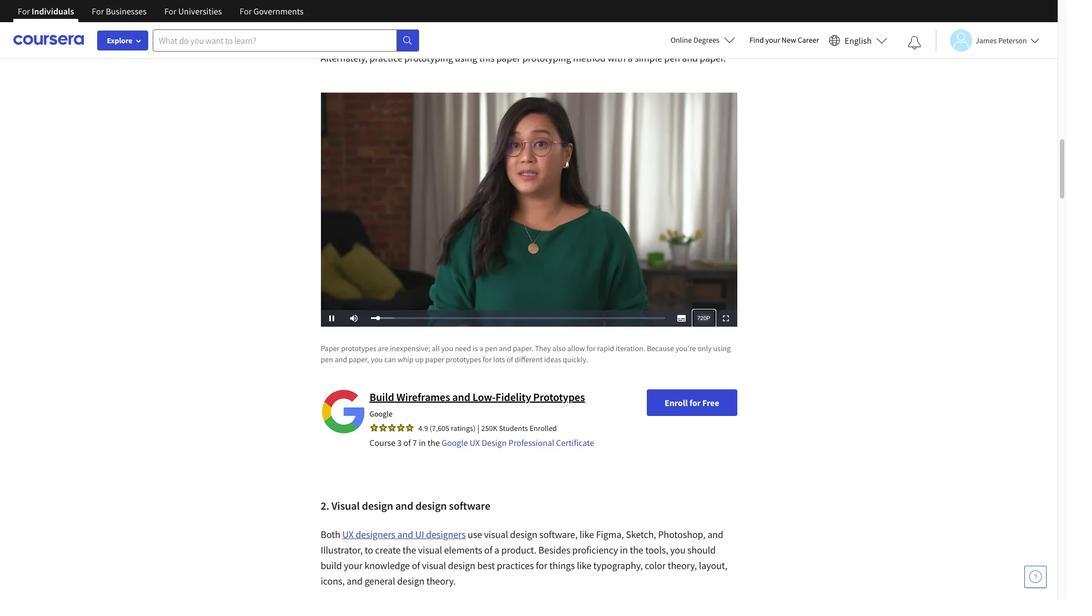 Task type: locate. For each thing, give the bounding box(es) containing it.
and
[[682, 52, 698, 64], [499, 344, 512, 354], [335, 355, 347, 365], [453, 390, 471, 404], [395, 499, 414, 513], [397, 529, 413, 542], [708, 529, 724, 542], [347, 575, 363, 588]]

the down sketch,
[[630, 544, 644, 557]]

0 vertical spatial ux
[[470, 438, 480, 449]]

you down are
[[371, 355, 383, 365]]

google for 3
[[442, 438, 468, 449]]

low-
[[473, 390, 496, 404]]

1 horizontal spatial the
[[428, 438, 440, 449]]

0 vertical spatial prototypes
[[341, 344, 377, 354]]

you
[[441, 344, 454, 354], [371, 355, 383, 365], [671, 544, 686, 557]]

build
[[370, 390, 394, 404]]

0 horizontal spatial paper.
[[513, 344, 534, 354]]

for governments
[[240, 6, 304, 17]]

the
[[428, 438, 440, 449], [403, 544, 416, 557], [630, 544, 644, 557]]

banner navigation
[[9, 0, 313, 31]]

1 horizontal spatial prototypes
[[446, 355, 481, 365]]

design up product.
[[510, 529, 538, 542]]

the down '(7,605'
[[428, 438, 440, 449]]

and down paper
[[335, 355, 347, 365]]

and left ui
[[397, 529, 413, 542]]

of right lots
[[507, 355, 513, 365]]

find
[[750, 35, 764, 45]]

0 horizontal spatial ux
[[342, 529, 354, 542]]

1 horizontal spatial in
[[620, 544, 628, 557]]

for left free
[[690, 398, 701, 409]]

720p
[[698, 315, 711, 322]]

0 horizontal spatial paper
[[425, 355, 444, 365]]

your right 'find'
[[766, 35, 781, 45]]

2 vertical spatial pen
[[321, 355, 333, 365]]

2 horizontal spatial pen
[[665, 52, 680, 64]]

1 filled star image from the left
[[396, 424, 405, 433]]

0 horizontal spatial in
[[419, 438, 426, 449]]

1 horizontal spatial ux
[[470, 438, 480, 449]]

enroll for free
[[665, 398, 720, 409]]

paper
[[497, 52, 521, 64], [425, 355, 444, 365]]

0 vertical spatial google
[[370, 409, 393, 419]]

0 horizontal spatial designers
[[356, 529, 396, 542]]

for
[[18, 6, 30, 17], [92, 6, 104, 17], [164, 6, 177, 17], [240, 6, 252, 17]]

design right the visual
[[362, 499, 393, 513]]

of
[[507, 355, 513, 365], [404, 438, 411, 449], [484, 544, 493, 557], [412, 560, 420, 573]]

What do you want to learn? text field
[[153, 29, 397, 51]]

1 vertical spatial paper.
[[513, 344, 534, 354]]

prototyping
[[405, 52, 453, 64], [523, 52, 571, 64]]

design up ui
[[416, 499, 447, 513]]

1 horizontal spatial pen
[[485, 344, 498, 354]]

None search field
[[153, 29, 419, 51]]

visual
[[484, 529, 508, 542], [418, 544, 442, 557], [422, 560, 446, 573]]

besides
[[539, 544, 571, 557]]

1 horizontal spatial using
[[714, 344, 731, 354]]

like down proficiency
[[577, 560, 592, 573]]

visual down ui
[[418, 544, 442, 557]]

you right the all
[[441, 344, 454, 354]]

0 horizontal spatial prototyping
[[405, 52, 453, 64]]

quickly.
[[563, 355, 588, 365]]

a
[[628, 52, 633, 64], [480, 344, 484, 354], [495, 544, 500, 557]]

filled star image
[[396, 424, 405, 433], [405, 424, 414, 433]]

enrolled
[[530, 424, 557, 434]]

like up proficiency
[[580, 529, 594, 542]]

250k
[[482, 424, 498, 434]]

4 for from the left
[[240, 6, 252, 17]]

filled star image up 3 at bottom
[[396, 424, 405, 433]]

online degrees button
[[662, 28, 744, 52]]

google down build in the left of the page
[[370, 409, 393, 419]]

in
[[419, 438, 426, 449], [620, 544, 628, 557]]

in right 7
[[419, 438, 426, 449]]

1 horizontal spatial your
[[766, 35, 781, 45]]

for individuals
[[18, 6, 74, 17]]

1 vertical spatial pen
[[485, 344, 498, 354]]

1 vertical spatial in
[[620, 544, 628, 557]]

illustrator,
[[321, 544, 363, 557]]

2 filled star image from the left
[[379, 424, 387, 433]]

filled star image
[[370, 424, 379, 433], [379, 424, 387, 433], [387, 424, 396, 433]]

universities
[[178, 6, 222, 17]]

visual
[[332, 499, 360, 513]]

in up typography,
[[620, 544, 628, 557]]

designers up the to
[[356, 529, 396, 542]]

designers up elements
[[426, 529, 466, 542]]

google down ratings)
[[442, 438, 468, 449]]

for left governments on the top left
[[240, 6, 252, 17]]

need
[[455, 344, 471, 354]]

prototyping left method
[[523, 52, 571, 64]]

and up ux designers and ui designers link on the left bottom of page
[[395, 499, 414, 513]]

layout,
[[699, 560, 728, 573]]

design down knowledge on the bottom
[[397, 575, 425, 588]]

0 vertical spatial a
[[628, 52, 633, 64]]

general
[[365, 575, 395, 588]]

can
[[384, 355, 396, 365]]

1 vertical spatial a
[[480, 344, 484, 354]]

filled star image left 4.9
[[405, 424, 414, 433]]

in inside 'use visual design software, like figma, sketch, photoshop, and illustrator, to create the visual elements of a product. besides proficiency in the tools, you should build your knowledge of visual design best practices for things like typography, color theory, layout, icons, and general design theory.'
[[620, 544, 628, 557]]

using left this
[[455, 52, 477, 64]]

pen up lots
[[485, 344, 498, 354]]

using right only
[[714, 344, 731, 354]]

2 filled star image from the left
[[405, 424, 414, 433]]

2 vertical spatial a
[[495, 544, 500, 557]]

both ux designers and ui designers
[[321, 529, 466, 542]]

for left rapid
[[587, 344, 596, 354]]

is
[[473, 344, 478, 354]]

your down illustrator,
[[344, 560, 363, 573]]

using
[[455, 52, 477, 64], [714, 344, 731, 354]]

both
[[321, 529, 341, 542]]

0 horizontal spatial a
[[480, 344, 484, 354]]

ux down |
[[470, 438, 480, 449]]

1 horizontal spatial prototyping
[[523, 52, 571, 64]]

for inside button
[[690, 398, 701, 409]]

visual right use
[[484, 529, 508, 542]]

professional
[[509, 438, 555, 449]]

1 horizontal spatial paper
[[497, 52, 521, 64]]

for for businesses
[[92, 6, 104, 17]]

2 horizontal spatial you
[[671, 544, 686, 557]]

a right "with"
[[628, 52, 633, 64]]

you down photoshop,
[[671, 544, 686, 557]]

0 vertical spatial you
[[441, 344, 454, 354]]

ux up illustrator,
[[342, 529, 354, 542]]

1 prototyping from the left
[[405, 52, 453, 64]]

1 horizontal spatial google
[[442, 438, 468, 449]]

paper down the all
[[425, 355, 444, 365]]

rapid
[[597, 344, 614, 354]]

pen down the online
[[665, 52, 680, 64]]

ux
[[470, 438, 480, 449], [342, 529, 354, 542]]

you inside 'use visual design software, like figma, sketch, photoshop, and illustrator, to create the visual elements of a product. besides proficiency in the tools, you should build your knowledge of visual design best practices for things like typography, color theory, layout, icons, and general design theory.'
[[671, 544, 686, 557]]

prototyping right the practice
[[405, 52, 453, 64]]

the down ux designers and ui designers link on the left bottom of page
[[403, 544, 416, 557]]

1 horizontal spatial designers
[[426, 529, 466, 542]]

3
[[397, 438, 402, 449]]

a right is
[[480, 344, 484, 354]]

explore button
[[97, 31, 148, 51]]

paper. up different
[[513, 344, 534, 354]]

using inside paper prototypes are inexpensive; all you need is a pen and paper. they also allow for rapid iteration. because you're only using pen and paper, you can whip up paper prototypes for lots of different ideas quickly.
[[714, 344, 731, 354]]

certificate
[[556, 438, 594, 449]]

paper right this
[[497, 52, 521, 64]]

design down elements
[[448, 560, 475, 573]]

career
[[798, 35, 820, 45]]

of inside paper prototypes are inexpensive; all you need is a pen and paper. they also allow for rapid iteration. because you're only using pen and paper, you can whip up paper prototypes for lots of different ideas quickly.
[[507, 355, 513, 365]]

1 horizontal spatial a
[[495, 544, 500, 557]]

1 designers from the left
[[356, 529, 396, 542]]

for businesses
[[92, 6, 147, 17]]

designers
[[356, 529, 396, 542], [426, 529, 466, 542]]

for for universities
[[164, 6, 177, 17]]

elements
[[444, 544, 482, 557]]

1 vertical spatial ux
[[342, 529, 354, 542]]

prototypes
[[533, 390, 585, 404]]

2 vertical spatial you
[[671, 544, 686, 557]]

google for wireframes
[[370, 409, 393, 419]]

students
[[499, 424, 528, 434]]

are
[[378, 344, 388, 354]]

like
[[580, 529, 594, 542], [577, 560, 592, 573]]

1 vertical spatial google
[[442, 438, 468, 449]]

figma,
[[596, 529, 624, 542]]

0 vertical spatial pen
[[665, 52, 680, 64]]

1 for from the left
[[18, 6, 30, 17]]

new
[[782, 35, 797, 45]]

0 horizontal spatial using
[[455, 52, 477, 64]]

your
[[766, 35, 781, 45], [344, 560, 363, 573]]

1 horizontal spatial you
[[441, 344, 454, 354]]

english
[[845, 35, 872, 46]]

paper,
[[349, 355, 369, 365]]

720p button
[[693, 310, 715, 327]]

build wireframes and low-fidelity prototypes google
[[370, 390, 585, 419]]

3 for from the left
[[164, 6, 177, 17]]

0 horizontal spatial your
[[344, 560, 363, 573]]

google inside build wireframes and low-fidelity prototypes google
[[370, 409, 393, 419]]

english button
[[825, 22, 892, 58]]

method
[[573, 52, 606, 64]]

prototypes up the paper,
[[341, 344, 377, 354]]

practices
[[497, 560, 534, 573]]

photoshop,
[[658, 529, 706, 542]]

1 vertical spatial your
[[344, 560, 363, 573]]

and left low-
[[453, 390, 471, 404]]

1 vertical spatial visual
[[418, 544, 442, 557]]

find your new career
[[750, 35, 820, 45]]

and inside build wireframes and low-fidelity prototypes google
[[453, 390, 471, 404]]

1 vertical spatial paper
[[425, 355, 444, 365]]

for left the "individuals" at top
[[18, 6, 30, 17]]

1 horizontal spatial paper.
[[700, 52, 726, 64]]

paper. down degrees
[[700, 52, 726, 64]]

0 horizontal spatial you
[[371, 355, 383, 365]]

2 for from the left
[[92, 6, 104, 17]]

google
[[370, 409, 393, 419], [442, 438, 468, 449]]

3 filled star image from the left
[[387, 424, 396, 433]]

0 vertical spatial paper
[[497, 52, 521, 64]]

simple
[[635, 52, 663, 64]]

up
[[415, 355, 424, 365]]

for left businesses
[[92, 6, 104, 17]]

design
[[482, 438, 507, 449]]

0 horizontal spatial google
[[370, 409, 393, 419]]

sketch,
[[626, 529, 656, 542]]

paper.
[[700, 52, 726, 64], [513, 344, 534, 354]]

0 horizontal spatial pen
[[321, 355, 333, 365]]

1 vertical spatial prototypes
[[446, 355, 481, 365]]

with
[[608, 52, 626, 64]]

software
[[449, 499, 491, 513]]

visual up the theory. on the bottom of page
[[422, 560, 446, 573]]

1 vertical spatial you
[[371, 355, 383, 365]]

paper
[[321, 344, 340, 354]]

allow
[[568, 344, 585, 354]]

prototypes down need
[[446, 355, 481, 365]]

for left the 'universities'
[[164, 6, 177, 17]]

0 vertical spatial in
[[419, 438, 426, 449]]

pen down paper
[[321, 355, 333, 365]]

james peterson button
[[936, 29, 1040, 51]]

paper prototypes are inexpensive; all you need is a pen and paper. they also allow for rapid iteration. because you're only using pen and paper, you can whip up paper prototypes for lots of different ideas quickly.
[[321, 344, 731, 365]]

1 vertical spatial using
[[714, 344, 731, 354]]

a up the best
[[495, 544, 500, 557]]

for left lots
[[483, 355, 492, 365]]

coursera image
[[13, 31, 84, 49]]

for down besides on the right
[[536, 560, 548, 573]]

2 vertical spatial visual
[[422, 560, 446, 573]]

course
[[370, 438, 396, 449]]



Task type: describe. For each thing, give the bounding box(es) containing it.
wireframes
[[397, 390, 450, 404]]

you're
[[676, 344, 696, 354]]

free
[[703, 398, 720, 409]]

build
[[321, 560, 342, 573]]

of right knowledge on the bottom
[[412, 560, 420, 573]]

businesses
[[106, 6, 147, 17]]

1 filled star image from the left
[[370, 424, 379, 433]]

whip
[[398, 355, 414, 365]]

use visual design software, like figma, sketch, photoshop, and illustrator, to create the visual elements of a product. besides proficiency in the tools, you should build your knowledge of visual design best practices for things like typography, color theory, layout, icons, and general design theory.
[[321, 529, 728, 588]]

and down online degrees
[[682, 52, 698, 64]]

practice
[[370, 52, 403, 64]]

online
[[671, 35, 692, 45]]

for for individuals
[[18, 6, 30, 17]]

explore
[[107, 36, 132, 46]]

degrees
[[694, 35, 720, 45]]

typography,
[[594, 560, 643, 573]]

0 vertical spatial visual
[[484, 529, 508, 542]]

software,
[[540, 529, 578, 542]]

0 vertical spatial paper.
[[700, 52, 726, 64]]

4.9 (7,605 ratings) | 250k students enrolled
[[419, 423, 557, 434]]

should
[[688, 544, 716, 557]]

find your new career link
[[744, 33, 825, 47]]

your inside 'use visual design software, like figma, sketch, photoshop, and illustrator, to create the visual elements of a product. besides proficiency in the tools, you should build your knowledge of visual design best practices for things like typography, color theory, layout, icons, and general design theory.'
[[344, 560, 363, 573]]

google image
[[321, 390, 365, 434]]

0 horizontal spatial the
[[403, 544, 416, 557]]

help center image
[[1029, 571, 1043, 584]]

because
[[647, 344, 674, 354]]

ui
[[415, 529, 424, 542]]

lots
[[493, 355, 505, 365]]

and up should
[[708, 529, 724, 542]]

this
[[479, 52, 495, 64]]

0 vertical spatial your
[[766, 35, 781, 45]]

they
[[535, 344, 551, 354]]

alternately,
[[321, 52, 368, 64]]

for for governments
[[240, 6, 252, 17]]

theory.
[[427, 575, 456, 588]]

alternately, practice prototyping using this paper prototyping method with a simple pen and paper.
[[321, 52, 730, 64]]

ideas
[[544, 355, 562, 365]]

different
[[515, 355, 543, 365]]

0 horizontal spatial prototypes
[[341, 344, 377, 354]]

a inside paper prototypes are inexpensive; all you need is a pen and paper. they also allow for rapid iteration. because you're only using pen and paper, you can whip up paper prototypes for lots of different ideas quickly.
[[480, 344, 484, 354]]

video player region
[[321, 93, 737, 327]]

ux designers and ui designers link
[[342, 529, 466, 542]]

paper inside paper prototypes are inexpensive; all you need is a pen and paper. they also allow for rapid iteration. because you're only using pen and paper, you can whip up paper prototypes for lots of different ideas quickly.
[[425, 355, 444, 365]]

for universities
[[164, 6, 222, 17]]

product.
[[502, 544, 537, 557]]

2 prototyping from the left
[[523, 52, 571, 64]]

james
[[976, 35, 997, 45]]

and up lots
[[499, 344, 512, 354]]

2 horizontal spatial a
[[628, 52, 633, 64]]

james peterson
[[976, 35, 1028, 45]]

(7,605
[[430, 424, 450, 434]]

governments
[[254, 6, 304, 17]]

1 vertical spatial like
[[577, 560, 592, 573]]

inexpensive;
[[390, 344, 430, 354]]

theory,
[[668, 560, 697, 573]]

tools,
[[646, 544, 669, 557]]

best
[[477, 560, 495, 573]]

online degrees
[[671, 35, 720, 45]]

show notifications image
[[908, 36, 922, 49]]

create
[[375, 544, 401, 557]]

of up the best
[[484, 544, 493, 557]]

and right icons,
[[347, 575, 363, 588]]

of left 7
[[404, 438, 411, 449]]

all
[[432, 344, 440, 354]]

|
[[478, 423, 480, 434]]

0 vertical spatial using
[[455, 52, 477, 64]]

enroll for free button
[[647, 390, 737, 417]]

enroll
[[665, 398, 688, 409]]

2 designers from the left
[[426, 529, 466, 542]]

icons,
[[321, 575, 345, 588]]

for inside 'use visual design software, like figma, sketch, photoshop, and illustrator, to create the visual elements of a product. besides proficiency in the tools, you should build your knowledge of visual design best practices for things like typography, color theory, layout, icons, and general design theory.'
[[536, 560, 548, 573]]

use
[[468, 529, 482, 542]]

a inside 'use visual design software, like figma, sketch, photoshop, and illustrator, to create the visual elements of a product. besides proficiency in the tools, you should build your knowledge of visual design best practices for things like typography, color theory, layout, icons, and general design theory.'
[[495, 544, 500, 557]]

fidelity
[[496, 390, 531, 404]]

2.
[[321, 499, 329, 513]]

knowledge
[[365, 560, 410, 573]]

0 vertical spatial like
[[580, 529, 594, 542]]

paper. inside paper prototypes are inexpensive; all you need is a pen and paper. they also allow for rapid iteration. because you're only using pen and paper, you can whip up paper prototypes for lots of different ideas quickly.
[[513, 344, 534, 354]]

iteration.
[[616, 344, 646, 354]]

2 horizontal spatial the
[[630, 544, 644, 557]]

7
[[413, 438, 417, 449]]

individuals
[[32, 6, 74, 17]]

google link
[[370, 409, 393, 419]]

also
[[553, 344, 566, 354]]

to
[[365, 544, 373, 557]]

build wireframes and low-fidelity prototypes link
[[370, 390, 585, 404]]

proficiency
[[572, 544, 618, 557]]

things
[[550, 560, 575, 573]]

ratings)
[[451, 424, 476, 434]]

2. visual design and design software
[[321, 499, 491, 513]]



Task type: vqa. For each thing, say whether or not it's contained in the screenshot.
How To Import Contacts To Mailchimp link at the left bottom of the page
no



